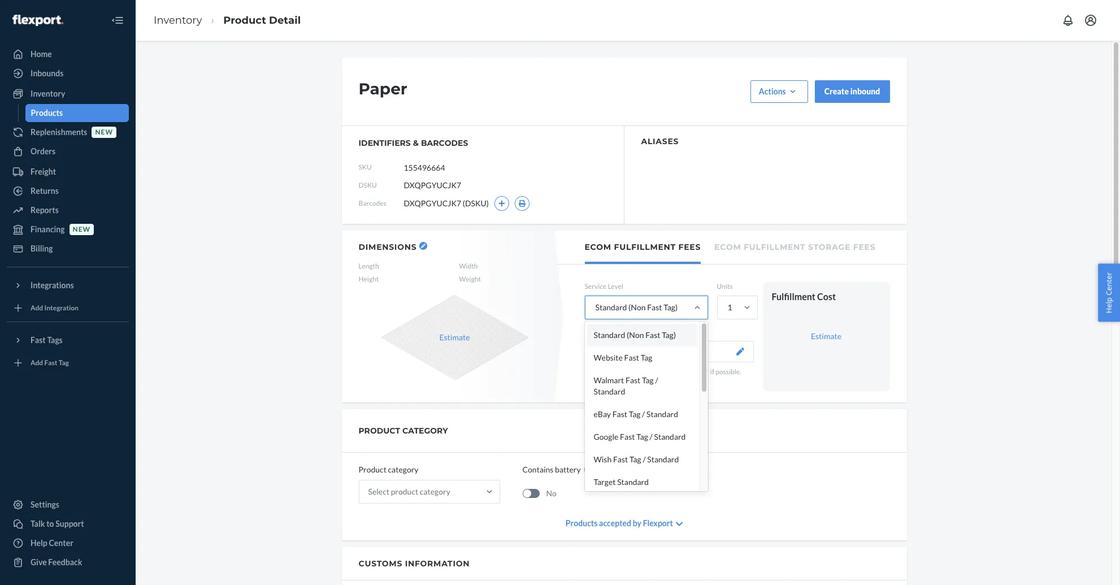 Task type: describe. For each thing, give the bounding box(es) containing it.
0 vertical spatial tag)
[[664, 303, 678, 312]]

open account menu image
[[1085, 14, 1098, 27]]

aliases
[[642, 136, 679, 146]]

0 horizontal spatial inventory link
[[7, 85, 129, 103]]

customs information
[[359, 559, 470, 569]]

give feedback button
[[7, 554, 129, 572]]

breadcrumbs navigation
[[145, 4, 310, 37]]

service level
[[585, 282, 624, 291]]

product detail
[[223, 14, 301, 26]]

fast for add fast tag
[[44, 359, 57, 367]]

give feedback
[[31, 558, 82, 567]]

home
[[31, 49, 52, 59]]

ebay fast tag / standard
[[594, 410, 679, 419]]

by
[[633, 519, 642, 528]]

settings link
[[7, 496, 129, 514]]

fulfillment cost
[[772, 291, 836, 302]]

products link
[[25, 104, 129, 122]]

weight
[[459, 275, 481, 283]]

packaging
[[585, 328, 615, 336]]

talk
[[31, 519, 45, 529]]

(dsku)
[[463, 198, 489, 208]]

storage
[[809, 242, 851, 252]]

estimate button
[[440, 332, 470, 343]]

tag for walmart
[[642, 376, 654, 385]]

estimate link
[[811, 331, 842, 341]]

feedback
[[48, 558, 82, 567]]

website
[[594, 353, 623, 363]]

wish fast tag / standard
[[594, 455, 679, 464]]

units
[[717, 282, 733, 291]]

flexport recommended
[[595, 347, 677, 356]]

chevron down image
[[676, 520, 683, 528]]

ecom fulfillment fees tab
[[585, 231, 701, 264]]

flexport inside button
[[595, 347, 624, 356]]

1 vertical spatial ship
[[666, 377, 678, 386]]

fast for website fast tag
[[625, 353, 640, 363]]

1 vertical spatial category
[[420, 487, 451, 497]]

integrations button
[[7, 277, 129, 295]]

open notifications image
[[1062, 14, 1076, 27]]

estimate for "estimate" link
[[811, 331, 842, 341]]

&
[[413, 138, 419, 148]]

1 vertical spatial standard (non fast tag)
[[594, 330, 676, 340]]

help center link
[[7, 534, 129, 553]]

ebay
[[594, 410, 611, 419]]

reports
[[31, 205, 59, 215]]

standard down wish fast tag / standard
[[618, 477, 649, 487]]

inbound
[[851, 87, 881, 96]]

1 vertical spatial help center
[[31, 538, 73, 548]]

1 horizontal spatial a
[[687, 377, 690, 386]]

talk to support button
[[7, 515, 129, 533]]

standard up "google fast tag / standard"
[[647, 410, 679, 419]]

create
[[825, 87, 849, 96]]

fast tags button
[[7, 331, 129, 349]]

height
[[359, 275, 379, 283]]

settings
[[31, 500, 59, 510]]

product category
[[359, 426, 448, 436]]

plus image
[[499, 200, 506, 207]]

category
[[403, 426, 448, 436]]

identifiers & barcodes
[[359, 138, 468, 148]]

financing
[[31, 225, 65, 234]]

integration
[[44, 304, 79, 312]]

ecom fulfillment storage fees
[[715, 242, 876, 252]]

add integration
[[31, 304, 79, 312]]

integrations
[[31, 280, 74, 290]]

dxqpgyucjk7 for dxqpgyucjk7
[[404, 180, 462, 190]]

add for add fast tag
[[31, 359, 43, 367]]

2 fees from the left
[[854, 242, 876, 252]]

freight
[[31, 167, 56, 176]]

length
[[359, 262, 379, 270]]

google
[[594, 432, 619, 442]]

identifiers
[[359, 138, 411, 148]]

fulfillment left cost in the right of the page
[[772, 291, 816, 302]]

billing link
[[7, 240, 129, 258]]

add integration link
[[7, 299, 129, 317]]

select product category
[[368, 487, 451, 497]]

standard down level
[[596, 303, 627, 312]]

give
[[31, 558, 47, 567]]

help inside button
[[1105, 297, 1115, 313]]

0 horizontal spatial a
[[632, 368, 635, 376]]

google fast tag / standard
[[594, 432, 686, 442]]

tag for website
[[641, 353, 653, 363]]

orders link
[[7, 143, 129, 161]]

barcodes
[[421, 138, 468, 148]]

0 horizontal spatial in
[[625, 368, 630, 376]]

mailer
[[691, 368, 709, 376]]

service
[[585, 282, 607, 291]]

contains
[[523, 465, 554, 475]]

or
[[661, 368, 668, 376]]

fast tags
[[31, 335, 63, 345]]

contains battery
[[523, 465, 581, 475]]

to for likely
[[604, 368, 610, 376]]

/ for wish fast tag / standard
[[643, 455, 646, 464]]

product for product detail
[[223, 14, 266, 26]]

orders
[[31, 146, 56, 156]]

0 horizontal spatial center
[[49, 538, 73, 548]]

add fast tag
[[31, 359, 69, 367]]

flexport logo image
[[12, 15, 63, 26]]

no
[[547, 488, 557, 498]]

new for financing
[[73, 225, 91, 234]]

dxqpgyucjk7 for dxqpgyucjk7 (dsku)
[[404, 198, 462, 208]]

level
[[608, 282, 624, 291]]

actions button
[[751, 80, 809, 103]]



Task type: vqa. For each thing, say whether or not it's contained in the screenshot.
No orders yet Fulfill wholesale orders with inventory from Reserve Storage.
no



Task type: locate. For each thing, give the bounding box(es) containing it.
standard down walmart
[[594, 387, 626, 397]]

1 dxqpgyucjk7 from the top
[[404, 180, 462, 190]]

a
[[632, 368, 635, 376], [687, 377, 690, 386]]

estimate for "estimate" button
[[440, 333, 470, 342]]

category up product
[[388, 465, 419, 475]]

flexport recommended button
[[585, 341, 754, 363]]

likely to ship in a polybag or bubble mailer if possible. heavier products will likely ship in a box.
[[585, 368, 742, 386]]

/ for google fast tag / standard
[[650, 432, 653, 442]]

0 vertical spatial ship
[[611, 368, 623, 376]]

product
[[391, 487, 419, 497]]

2 add from the top
[[31, 359, 43, 367]]

product inside breadcrumbs navigation
[[223, 14, 266, 26]]

standard (non fast tag) down level
[[596, 303, 678, 312]]

fulfillment up level
[[614, 242, 676, 252]]

1 vertical spatial a
[[687, 377, 690, 386]]

1 horizontal spatial in
[[680, 377, 685, 386]]

product up select on the bottom left
[[359, 465, 387, 475]]

tag inside walmart fast tag / standard
[[642, 376, 654, 385]]

pen image
[[737, 348, 744, 356]]

standard down "google fast tag / standard"
[[648, 455, 679, 464]]

target
[[594, 477, 616, 487]]

detail
[[269, 14, 301, 26]]

bubble
[[669, 368, 689, 376]]

create inbound
[[825, 87, 881, 96]]

2 dxqpgyucjk7 from the top
[[404, 198, 462, 208]]

1 vertical spatial flexport
[[643, 519, 673, 528]]

freight link
[[7, 163, 129, 181]]

0 horizontal spatial inventory
[[31, 89, 65, 98]]

0 horizontal spatial product
[[223, 14, 266, 26]]

1 horizontal spatial estimate
[[811, 331, 842, 341]]

add inside add fast tag link
[[31, 359, 43, 367]]

fast
[[648, 303, 662, 312], [646, 330, 661, 340], [31, 335, 46, 345], [625, 353, 640, 363], [44, 359, 57, 367], [626, 376, 641, 385], [613, 410, 628, 419], [620, 432, 635, 442], [614, 455, 628, 464]]

close navigation image
[[111, 14, 124, 27]]

0 vertical spatial flexport
[[595, 347, 624, 356]]

1 vertical spatial product
[[359, 465, 387, 475]]

category right product
[[420, 487, 451, 497]]

to for talk
[[46, 519, 54, 529]]

1 horizontal spatial fees
[[854, 242, 876, 252]]

dimensions
[[359, 242, 417, 252]]

0 vertical spatial new
[[95, 128, 113, 137]]

inventory link
[[154, 14, 202, 26], [7, 85, 129, 103]]

fulfillment for storage
[[744, 242, 806, 252]]

1 horizontal spatial help
[[1105, 297, 1115, 313]]

flexport down packaging
[[595, 347, 624, 356]]

to right the talk
[[46, 519, 54, 529]]

1 vertical spatial center
[[49, 538, 73, 548]]

in down bubble
[[680, 377, 685, 386]]

ecom for ecom fulfillment storage fees
[[715, 242, 742, 252]]

/
[[656, 376, 659, 385], [642, 410, 645, 419], [650, 432, 653, 442], [643, 455, 646, 464]]

1 vertical spatial in
[[680, 377, 685, 386]]

/ left or
[[656, 376, 659, 385]]

inventory
[[154, 14, 202, 26], [31, 89, 65, 98]]

a left box.
[[687, 377, 690, 386]]

recommended
[[625, 347, 677, 356]]

product left detail
[[223, 14, 266, 26]]

1 horizontal spatial new
[[95, 128, 113, 137]]

service level element
[[585, 296, 708, 494]]

1 vertical spatial inventory
[[31, 89, 65, 98]]

new
[[95, 128, 113, 137], [73, 225, 91, 234]]

tag for wish
[[630, 455, 642, 464]]

0 horizontal spatial products
[[31, 108, 63, 118]]

/ for ebay fast tag / standard
[[642, 410, 645, 419]]

0 vertical spatial to
[[604, 368, 610, 376]]

center inside button
[[1105, 272, 1115, 295]]

inbounds link
[[7, 64, 129, 83]]

dxqpgyucjk7
[[404, 180, 462, 190], [404, 198, 462, 208]]

fast for wish fast tag / standard
[[614, 455, 628, 464]]

new down reports link
[[73, 225, 91, 234]]

select
[[368, 487, 390, 497]]

None text field
[[404, 157, 488, 178]]

standard inside walmart fast tag / standard
[[594, 387, 626, 397]]

tag for ebay
[[629, 410, 641, 419]]

products accepted by flexport
[[566, 519, 673, 528]]

if
[[711, 368, 715, 376]]

/ down "google fast tag / standard"
[[643, 455, 646, 464]]

battery
[[555, 465, 581, 475]]

add left integration
[[31, 304, 43, 312]]

standard up wish fast tag / standard
[[655, 432, 686, 442]]

tab list
[[558, 231, 907, 265]]

ecom fulfillment storage fees tab
[[715, 231, 876, 262]]

0 horizontal spatial estimate
[[440, 333, 470, 342]]

add inside add integration link
[[31, 304, 43, 312]]

polybag
[[636, 368, 660, 376]]

1 vertical spatial tag)
[[662, 330, 676, 340]]

0 vertical spatial product
[[223, 14, 266, 26]]

1 horizontal spatial inventory
[[154, 14, 202, 26]]

0 vertical spatial inventory link
[[154, 14, 202, 26]]

0 vertical spatial in
[[625, 368, 630, 376]]

1 horizontal spatial products
[[566, 519, 598, 528]]

flexport
[[595, 347, 624, 356], [643, 519, 673, 528]]

1 horizontal spatial help center
[[1105, 272, 1115, 313]]

ecom fulfillment fees
[[585, 242, 701, 252]]

standard (non fast tag)
[[596, 303, 678, 312], [594, 330, 676, 340]]

in
[[625, 368, 630, 376], [680, 377, 685, 386]]

ship down bubble
[[666, 377, 678, 386]]

new for replenishments
[[95, 128, 113, 137]]

0 vertical spatial help
[[1105, 297, 1115, 313]]

reports link
[[7, 201, 129, 219]]

wish
[[594, 455, 612, 464]]

product category
[[359, 465, 419, 475]]

fast for google fast tag / standard
[[620, 432, 635, 442]]

will
[[638, 377, 648, 386]]

2 ecom from the left
[[715, 242, 742, 252]]

1 horizontal spatial ecom
[[715, 242, 742, 252]]

0 horizontal spatial to
[[46, 519, 54, 529]]

0 vertical spatial inventory
[[154, 14, 202, 26]]

returns
[[31, 186, 59, 196]]

barcodes
[[359, 199, 387, 208]]

0 vertical spatial dxqpgyucjk7
[[404, 180, 462, 190]]

0 vertical spatial products
[[31, 108, 63, 118]]

home link
[[7, 45, 129, 63]]

0 horizontal spatial fees
[[679, 242, 701, 252]]

pencil alt image
[[421, 244, 426, 248]]

0 horizontal spatial category
[[388, 465, 419, 475]]

products for products accepted by flexport
[[566, 519, 598, 528]]

actions
[[759, 87, 786, 96]]

0 horizontal spatial help center
[[31, 538, 73, 548]]

1 vertical spatial to
[[46, 519, 54, 529]]

0 vertical spatial center
[[1105, 272, 1115, 295]]

1 add from the top
[[31, 304, 43, 312]]

cost
[[818, 291, 836, 302]]

1 vertical spatial products
[[566, 519, 598, 528]]

tag for add
[[59, 359, 69, 367]]

/ for walmart fast tag / standard
[[656, 376, 659, 385]]

0 vertical spatial standard (non fast tag)
[[596, 303, 678, 312]]

dxqpgyucjk7 left (dsku)
[[404, 198, 462, 208]]

1 vertical spatial new
[[73, 225, 91, 234]]

ship up products
[[611, 368, 623, 376]]

dxqpgyucjk7 up dxqpgyucjk7 (dsku)
[[404, 180, 462, 190]]

products
[[31, 108, 63, 118], [566, 519, 598, 528]]

new down products link
[[95, 128, 113, 137]]

billing
[[31, 244, 53, 253]]

0 vertical spatial category
[[388, 465, 419, 475]]

1 vertical spatial inventory link
[[7, 85, 129, 103]]

0 horizontal spatial ship
[[611, 368, 623, 376]]

replenishments
[[31, 127, 87, 137]]

fast inside dropdown button
[[31, 335, 46, 345]]

0 horizontal spatial ecom
[[585, 242, 612, 252]]

products
[[610, 377, 636, 386]]

1 vertical spatial help
[[31, 538, 47, 548]]

likely
[[585, 368, 602, 376]]

1 horizontal spatial flexport
[[643, 519, 673, 528]]

0 vertical spatial help center
[[1105, 272, 1115, 313]]

1 vertical spatial add
[[31, 359, 43, 367]]

1 horizontal spatial product
[[359, 465, 387, 475]]

print image
[[519, 200, 526, 207]]

1
[[728, 303, 733, 312]]

returns link
[[7, 182, 129, 200]]

sku
[[359, 163, 372, 172]]

flexport right by
[[643, 519, 673, 528]]

width
[[459, 262, 478, 270]]

likely
[[649, 377, 665, 386]]

standard up website
[[594, 330, 626, 340]]

add down fast tags
[[31, 359, 43, 367]]

create inbound button
[[815, 80, 890, 103]]

inventory inside breadcrumbs navigation
[[154, 14, 202, 26]]

/ up "google fast tag / standard"
[[642, 410, 645, 419]]

website fast tag
[[594, 353, 653, 363]]

0 vertical spatial a
[[632, 368, 635, 376]]

to right 'likely'
[[604, 368, 610, 376]]

0 horizontal spatial flexport
[[595, 347, 624, 356]]

fast for walmart fast tag / standard
[[626, 376, 641, 385]]

fast inside walmart fast tag / standard
[[626, 376, 641, 385]]

to
[[604, 368, 610, 376], [46, 519, 54, 529]]

0 vertical spatial add
[[31, 304, 43, 312]]

1 horizontal spatial inventory link
[[154, 14, 202, 26]]

talk to support
[[31, 519, 84, 529]]

1 horizontal spatial ship
[[666, 377, 678, 386]]

products for products
[[31, 108, 63, 118]]

1 ecom from the left
[[585, 242, 612, 252]]

ecom up service
[[585, 242, 612, 252]]

support
[[56, 519, 84, 529]]

standard
[[596, 303, 627, 312], [594, 330, 626, 340], [594, 387, 626, 397], [647, 410, 679, 419], [655, 432, 686, 442], [648, 455, 679, 464], [618, 477, 649, 487]]

0 horizontal spatial help
[[31, 538, 47, 548]]

tags
[[47, 335, 63, 345]]

ecom up units
[[715, 242, 742, 252]]

information
[[405, 559, 470, 569]]

ecom
[[585, 242, 612, 252], [715, 242, 742, 252]]

fast for ebay fast tag / standard
[[613, 410, 628, 419]]

1 vertical spatial dxqpgyucjk7
[[404, 198, 462, 208]]

fulfillment left storage at the right
[[744, 242, 806, 252]]

estimate
[[811, 331, 842, 341], [440, 333, 470, 342]]

to inside likely to ship in a polybag or bubble mailer if possible. heavier products will likely ship in a box.
[[604, 368, 610, 376]]

tag for google
[[637, 432, 649, 442]]

1 horizontal spatial category
[[420, 487, 451, 497]]

products left accepted
[[566, 519, 598, 528]]

category
[[388, 465, 419, 475], [420, 487, 451, 497]]

in up products
[[625, 368, 630, 376]]

to inside talk to support button
[[46, 519, 54, 529]]

ecom for ecom fulfillment fees
[[585, 242, 612, 252]]

product detail link
[[223, 14, 301, 26]]

tag
[[641, 353, 653, 363], [59, 359, 69, 367], [642, 376, 654, 385], [629, 410, 641, 419], [637, 432, 649, 442], [630, 455, 642, 464]]

dsku
[[359, 181, 377, 190]]

possible.
[[716, 368, 742, 376]]

1 horizontal spatial center
[[1105, 272, 1115, 295]]

1 vertical spatial (non
[[627, 330, 644, 340]]

products up replenishments
[[31, 108, 63, 118]]

walmart fast tag / standard
[[594, 376, 659, 397]]

add fast tag link
[[7, 354, 129, 372]]

inbounds
[[31, 68, 64, 78]]

fulfillment for fees
[[614, 242, 676, 252]]

help center
[[1105, 272, 1115, 313], [31, 538, 73, 548]]

1 horizontal spatial to
[[604, 368, 610, 376]]

/ inside walmart fast tag / standard
[[656, 376, 659, 385]]

/ up wish fast tag / standard
[[650, 432, 653, 442]]

0 vertical spatial (non
[[629, 303, 646, 312]]

add for add integration
[[31, 304, 43, 312]]

1 fees from the left
[[679, 242, 701, 252]]

paper
[[359, 79, 408, 98]]

0 horizontal spatial new
[[73, 225, 91, 234]]

tab list containing ecom fulfillment fees
[[558, 231, 907, 265]]

tag inside add fast tag link
[[59, 359, 69, 367]]

product for product category
[[359, 465, 387, 475]]

heavier
[[585, 377, 609, 386]]

a up products
[[632, 368, 635, 376]]

help center inside button
[[1105, 272, 1115, 313]]

standard (non fast tag) up flexport recommended
[[594, 330, 676, 340]]



